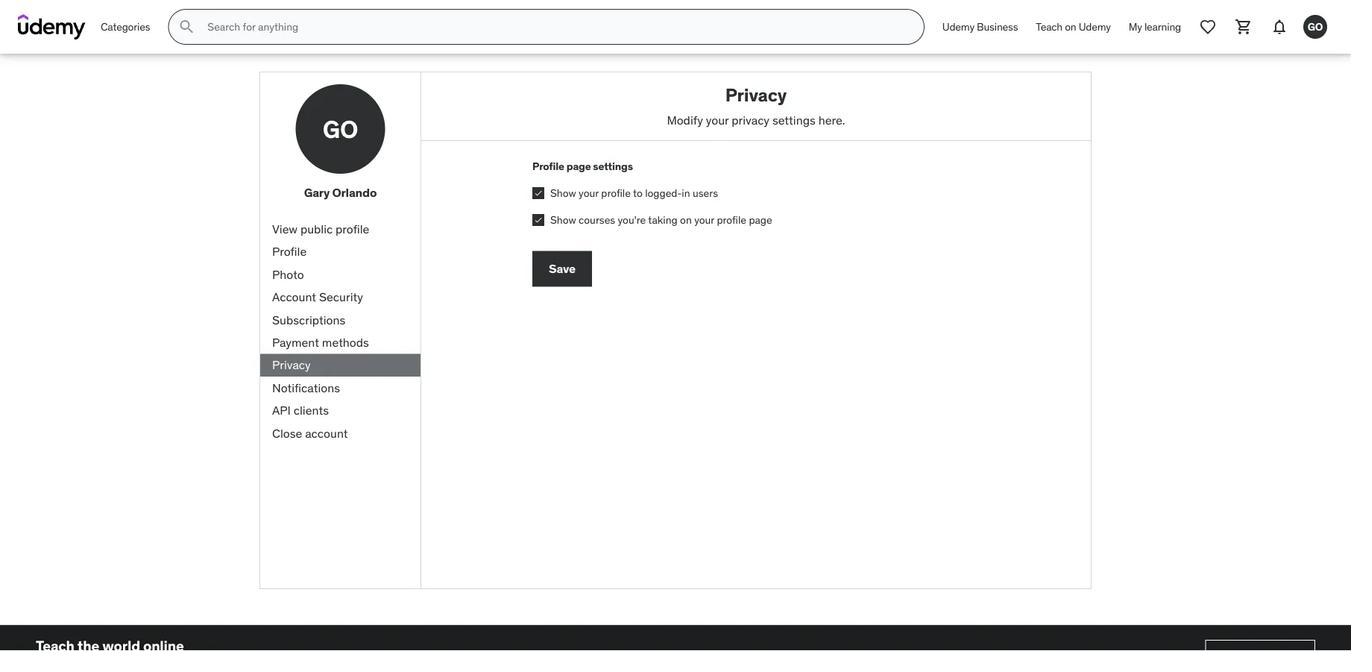 Task type: vqa. For each thing, say whether or not it's contained in the screenshot.
the on to the top
yes



Task type: describe. For each thing, give the bounding box(es) containing it.
profile for show your profile to logged-in users
[[601, 186, 631, 200]]

my learning link
[[1120, 9, 1190, 45]]

categories button
[[92, 9, 159, 45]]

taking
[[648, 213, 678, 226]]

udemy inside teach on udemy link
[[1079, 20, 1111, 33]]

udemy inside udemy business link
[[943, 20, 975, 33]]

show your profile to logged-in users
[[550, 186, 718, 200]]

security
[[319, 289, 363, 305]]

notifications image
[[1271, 18, 1289, 36]]

account
[[272, 289, 316, 305]]

close account link
[[260, 422, 421, 445]]

your inside privacy modify your privacy settings here.
[[706, 112, 729, 127]]

privacy
[[732, 112, 770, 127]]

clients
[[294, 403, 329, 418]]

gary orlando
[[304, 185, 377, 200]]

profile inside view public profile profile photo account security subscriptions payment methods privacy notifications api clients close account
[[272, 244, 307, 259]]

save
[[549, 261, 576, 276]]

profile page settings
[[532, 159, 633, 173]]

1 vertical spatial your
[[579, 186, 599, 200]]

privacy modify your privacy settings here.
[[667, 84, 845, 127]]

profile link
[[260, 241, 421, 263]]

0 vertical spatial page
[[567, 159, 591, 173]]

view public profile link
[[260, 218, 421, 241]]

subscriptions link
[[260, 309, 421, 331]]

subscriptions
[[272, 312, 346, 327]]

privacy inside view public profile profile photo account security subscriptions payment methods privacy notifications api clients close account
[[272, 357, 311, 373]]

privacy inside privacy modify your privacy settings here.
[[725, 84, 787, 106]]

logged-
[[645, 186, 682, 200]]

view public profile profile photo account security subscriptions payment methods privacy notifications api clients close account
[[272, 221, 369, 441]]

photo link
[[260, 263, 421, 286]]

courses
[[579, 213, 615, 226]]

2 vertical spatial your
[[694, 213, 714, 226]]

0 vertical spatial go
[[1308, 20, 1323, 33]]

gary
[[304, 185, 330, 200]]

you're
[[618, 213, 646, 226]]

api
[[272, 403, 291, 418]]

account
[[305, 425, 348, 441]]

udemy business
[[943, 20, 1018, 33]]

business
[[977, 20, 1018, 33]]

0 vertical spatial profile
[[532, 159, 564, 173]]

view
[[272, 221, 298, 237]]

learning
[[1145, 20, 1181, 33]]

account security link
[[260, 286, 421, 309]]

my learning
[[1129, 20, 1181, 33]]

payment methods link
[[260, 331, 421, 354]]

my
[[1129, 20, 1142, 33]]



Task type: locate. For each thing, give the bounding box(es) containing it.
udemy
[[943, 20, 975, 33], [1079, 20, 1111, 33]]

go link
[[1298, 9, 1333, 45]]

1 horizontal spatial profile
[[532, 159, 564, 173]]

0 vertical spatial settings
[[773, 112, 816, 127]]

on right taking
[[680, 213, 692, 226]]

payment
[[272, 335, 319, 350]]

privacy link
[[260, 354, 421, 377]]

profile
[[601, 186, 631, 200], [717, 213, 747, 226], [336, 221, 369, 237]]

settings
[[773, 112, 816, 127], [593, 159, 633, 173]]

0 vertical spatial xsmall image
[[532, 187, 544, 199]]

2 xsmall image from the top
[[532, 214, 544, 226]]

1 horizontal spatial settings
[[773, 112, 816, 127]]

0 horizontal spatial udemy
[[943, 20, 975, 33]]

users
[[693, 186, 718, 200]]

your right modify
[[706, 112, 729, 127]]

1 xsmall image from the top
[[532, 187, 544, 199]]

go
[[1308, 20, 1323, 33], [323, 114, 358, 144]]

settings inside privacy modify your privacy settings here.
[[773, 112, 816, 127]]

0 horizontal spatial on
[[680, 213, 692, 226]]

1 vertical spatial show
[[550, 213, 576, 226]]

show for show courses you're taking on your profile page
[[550, 213, 576, 226]]

profile down users
[[717, 213, 747, 226]]

udemy business link
[[934, 9, 1027, 45]]

udemy left business
[[943, 20, 975, 33]]

close
[[272, 425, 302, 441]]

1 vertical spatial on
[[680, 213, 692, 226]]

save button
[[532, 251, 592, 287]]

here.
[[819, 112, 845, 127]]

1 horizontal spatial profile
[[601, 186, 631, 200]]

modify
[[667, 112, 703, 127]]

show down profile page settings
[[550, 186, 576, 200]]

submit search image
[[178, 18, 196, 36]]

0 horizontal spatial settings
[[593, 159, 633, 173]]

1 horizontal spatial go
[[1308, 20, 1323, 33]]

0 vertical spatial privacy
[[725, 84, 787, 106]]

on right teach
[[1065, 20, 1077, 33]]

1 vertical spatial privacy
[[272, 357, 311, 373]]

xsmall image down profile page settings
[[532, 187, 544, 199]]

privacy
[[725, 84, 787, 106], [272, 357, 311, 373]]

photo
[[272, 267, 304, 282]]

0 horizontal spatial privacy
[[272, 357, 311, 373]]

public
[[300, 221, 333, 237]]

your down users
[[694, 213, 714, 226]]

profile up the profile link
[[336, 221, 369, 237]]

1 vertical spatial profile
[[272, 244, 307, 259]]

your down profile page settings
[[579, 186, 599, 200]]

profile inside view public profile profile photo account security subscriptions payment methods privacy notifications api clients close account
[[336, 221, 369, 237]]

methods
[[322, 335, 369, 350]]

0 horizontal spatial profile
[[336, 221, 369, 237]]

xsmall image for show your profile to logged-in users
[[532, 187, 544, 199]]

2 show from the top
[[550, 213, 576, 226]]

in
[[682, 186, 690, 200]]

profile left to
[[601, 186, 631, 200]]

on inside teach on udemy link
[[1065, 20, 1077, 33]]

1 horizontal spatial udemy
[[1079, 20, 1111, 33]]

1 vertical spatial settings
[[593, 159, 633, 173]]

show for show your profile to logged-in users
[[550, 186, 576, 200]]

1 vertical spatial xsmall image
[[532, 214, 544, 226]]

1 horizontal spatial privacy
[[725, 84, 787, 106]]

2 udemy from the left
[[1079, 20, 1111, 33]]

privacy down payment in the bottom of the page
[[272, 357, 311, 373]]

Search for anything text field
[[205, 14, 906, 40]]

go up gary orlando
[[323, 114, 358, 144]]

settings up show your profile to logged-in users
[[593, 159, 633, 173]]

to
[[633, 186, 643, 200]]

show
[[550, 186, 576, 200], [550, 213, 576, 226]]

teach on udemy
[[1036, 20, 1111, 33]]

0 horizontal spatial profile
[[272, 244, 307, 259]]

udemy image
[[18, 14, 86, 40]]

profile for view public profile profile photo account security subscriptions payment methods privacy notifications api clients close account
[[336, 221, 369, 237]]

0 vertical spatial your
[[706, 112, 729, 127]]

1 vertical spatial page
[[749, 213, 772, 226]]

xsmall image up save button on the left top of the page
[[532, 214, 544, 226]]

show left "courses"
[[550, 213, 576, 226]]

shopping cart with 0 items image
[[1235, 18, 1253, 36]]

notifications
[[272, 380, 340, 395]]

0 vertical spatial show
[[550, 186, 576, 200]]

udemy left my
[[1079, 20, 1111, 33]]

1 horizontal spatial on
[[1065, 20, 1077, 33]]

1 udemy from the left
[[943, 20, 975, 33]]

wishlist image
[[1199, 18, 1217, 36]]

settings left here.
[[773, 112, 816, 127]]

xsmall image
[[532, 187, 544, 199], [532, 214, 544, 226]]

orlando
[[332, 185, 377, 200]]

1 horizontal spatial page
[[749, 213, 772, 226]]

notifications link
[[260, 377, 421, 399]]

page
[[567, 159, 591, 173], [749, 213, 772, 226]]

2 horizontal spatial profile
[[717, 213, 747, 226]]

0 horizontal spatial go
[[323, 114, 358, 144]]

teach
[[1036, 20, 1063, 33]]

0 horizontal spatial page
[[567, 159, 591, 173]]

on
[[1065, 20, 1077, 33], [680, 213, 692, 226]]

your
[[706, 112, 729, 127], [579, 186, 599, 200], [694, 213, 714, 226]]

profile
[[532, 159, 564, 173], [272, 244, 307, 259]]

1 vertical spatial go
[[323, 114, 358, 144]]

privacy up privacy
[[725, 84, 787, 106]]

0 vertical spatial on
[[1065, 20, 1077, 33]]

show courses you're taking on your profile page
[[550, 213, 772, 226]]

xsmall image for show courses you're taking on your profile page
[[532, 214, 544, 226]]

1 show from the top
[[550, 186, 576, 200]]

api clients link
[[260, 399, 421, 422]]

go right notifications icon
[[1308, 20, 1323, 33]]

categories
[[101, 20, 150, 33]]

teach on udemy link
[[1027, 9, 1120, 45]]



